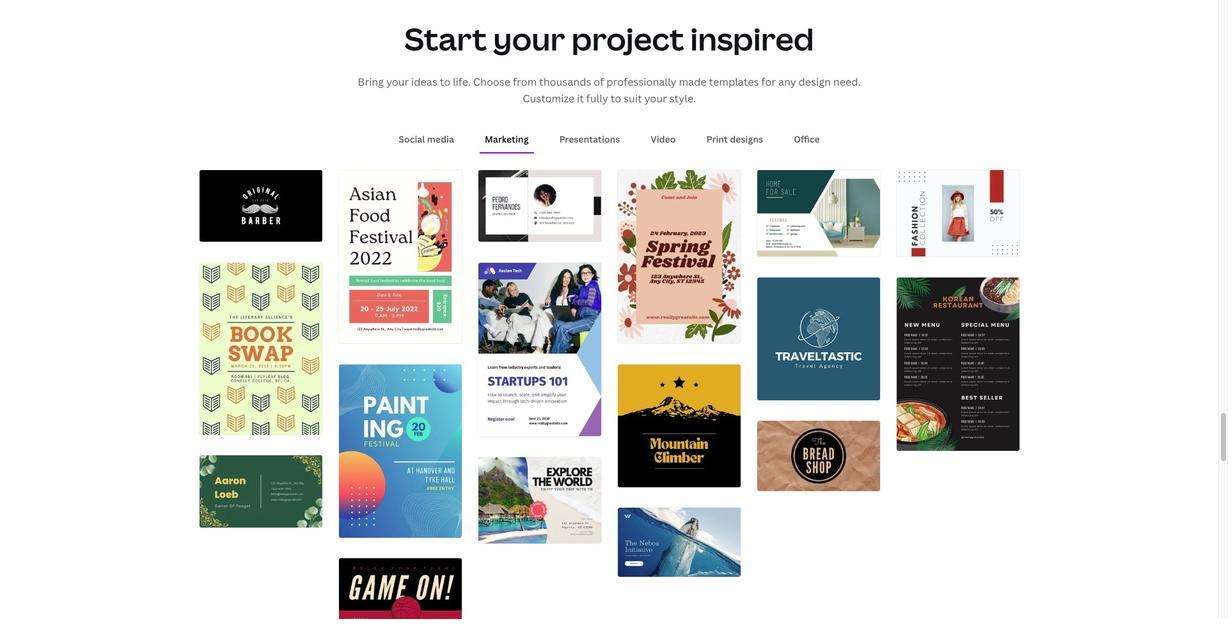 Task type: locate. For each thing, give the bounding box(es) containing it.
pink orange and green creative floral festival spring flyer image
[[618, 170, 741, 344]]

any
[[779, 75, 796, 89]]

your up from
[[493, 18, 565, 59]]

print designs button
[[702, 128, 768, 152]]

style.
[[670, 91, 696, 105]]

professionally
[[607, 75, 677, 89]]

0 vertical spatial to
[[440, 75, 450, 89]]

your for start
[[493, 18, 565, 59]]

0 vertical spatial your
[[493, 18, 565, 59]]

templates
[[709, 75, 759, 89]]

0 horizontal spatial your
[[386, 75, 409, 89]]

charity non-proft non-profit website in blue and light yellow photographic style image
[[618, 508, 741, 577]]

suit
[[624, 91, 642, 105]]

project
[[572, 18, 684, 59]]

for
[[761, 75, 776, 89]]

players basketball poster image
[[339, 559, 462, 619]]

to left suit
[[611, 91, 621, 105]]

black & white pale blue vintage barbershop business card image
[[199, 170, 322, 242]]

need.
[[833, 75, 861, 89]]

start your project inspired
[[405, 18, 814, 59]]

to left life.
[[440, 75, 450, 89]]

to
[[440, 75, 450, 89], [611, 91, 621, 105]]

print designs
[[707, 133, 763, 145]]

your
[[493, 18, 565, 59], [386, 75, 409, 89], [644, 91, 667, 105]]

marketing
[[485, 133, 529, 145]]

bring your ideas to life. choose from thousands of professionally made templates for any design need. customize it fully to suit your style.
[[358, 75, 861, 105]]

1 horizontal spatial your
[[493, 18, 565, 59]]

blue minimalist travel promotion flyer image
[[478, 457, 601, 544]]

your right bring
[[386, 75, 409, 89]]

blue gradient abstract painting festival event poster image
[[339, 364, 462, 538]]

1 horizontal spatial to
[[611, 91, 621, 105]]

open book pattern book club flyer image
[[199, 263, 322, 435]]

2 vertical spatial your
[[644, 91, 667, 105]]

it
[[577, 91, 584, 105]]

marketing button
[[480, 128, 534, 152]]

video
[[651, 133, 676, 145]]

yellow black illustration mountain climber circle sticker image
[[618, 364, 741, 487]]

2 horizontal spatial your
[[644, 91, 667, 105]]

your down 'professionally'
[[644, 91, 667, 105]]

presentations button
[[554, 128, 625, 152]]

bakery business card brown black simple texture image
[[757, 421, 880, 491]]

1 vertical spatial your
[[386, 75, 409, 89]]

video button
[[646, 128, 681, 152]]

your for bring
[[386, 75, 409, 89]]

green minimalist real estate (flyer (landscape)) image
[[757, 170, 880, 257]]

1 vertical spatial to
[[611, 91, 621, 105]]



Task type: vqa. For each thing, say whether or not it's contained in the screenshot.
James Peterson ICON
no



Task type: describe. For each thing, give the bounding box(es) containing it.
colorful modern illustrated korean restaurant food menu image
[[897, 278, 1019, 451]]

thousands
[[539, 75, 591, 89]]

orange green modern illustration food festival flyer image
[[339, 170, 462, 344]]

choose
[[473, 75, 511, 89]]

app development startup event poster in blue purple white corporate geometric style image
[[478, 263, 601, 436]]

start
[[405, 18, 487, 59]]

office button
[[789, 128, 825, 152]]

green & yellow floral business card image
[[199, 456, 322, 528]]

presentations
[[559, 133, 620, 145]]

red minimalist fashion (flyer (landscape)) image
[[897, 170, 1019, 257]]

inspired
[[690, 18, 814, 59]]

of
[[594, 75, 604, 89]]

fully
[[586, 91, 608, 105]]

from
[[513, 75, 537, 89]]

made
[[679, 75, 707, 89]]

bring
[[358, 75, 384, 89]]

white simple elegant minimal business card image
[[478, 170, 601, 242]]

media
[[427, 133, 454, 145]]

ideas
[[411, 75, 437, 89]]

0 horizontal spatial to
[[440, 75, 450, 89]]

design
[[799, 75, 831, 89]]

social media
[[399, 133, 454, 145]]

social media button
[[394, 128, 459, 152]]

designs
[[730, 133, 763, 145]]

office
[[794, 133, 820, 145]]

customize
[[523, 91, 575, 105]]

social
[[399, 133, 425, 145]]

print
[[707, 133, 728, 145]]

life.
[[453, 75, 471, 89]]

white minimalist travel agency logo image
[[757, 278, 880, 400]]



